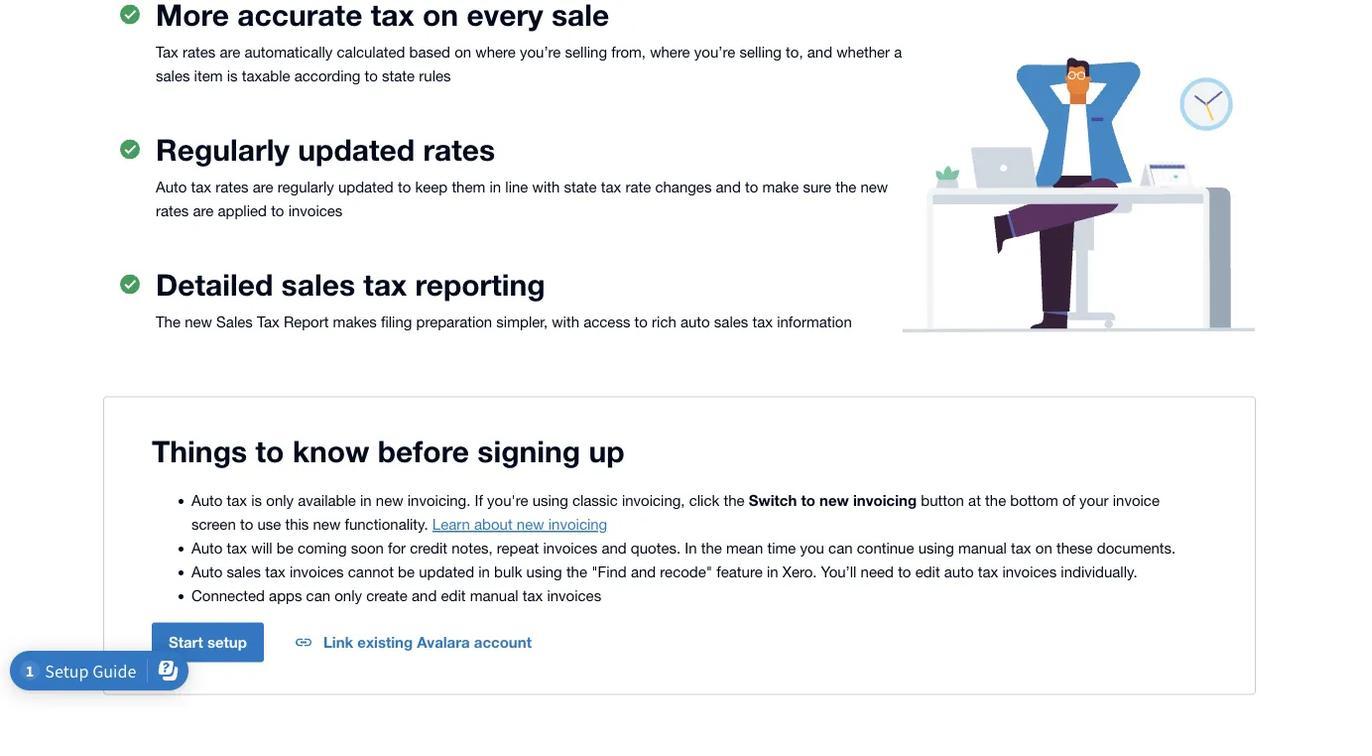 Task type: describe. For each thing, give the bounding box(es) containing it.
you'll
[[821, 563, 857, 580]]

0 horizontal spatial can
[[306, 587, 330, 604]]

item
[[194, 67, 223, 84]]

report
[[284, 313, 329, 330]]

1 where from the left
[[476, 43, 516, 61]]

make
[[762, 178, 799, 195]]

regularly updated rates
[[156, 131, 495, 167]]

mean
[[726, 539, 763, 557]]

2 vertical spatial are
[[193, 202, 214, 219]]

0 horizontal spatial auto
[[681, 313, 710, 330]]

bottom
[[1010, 492, 1058, 509]]

invoices down coming
[[290, 563, 344, 580]]

signing
[[478, 433, 581, 469]]

tax left information
[[753, 313, 773, 330]]

if
[[475, 492, 483, 509]]

1 vertical spatial with
[[552, 313, 579, 330]]

rates up them
[[423, 131, 495, 167]]

start setup button
[[152, 623, 264, 662]]

relaxed man illustration image
[[903, 56, 1255, 334]]

the inside auto tax rates are regularly updated to keep them in line with state tax rate changes and to make sure the new rates are applied to invoices
[[836, 178, 857, 195]]

auto inside auto tax will be coming soon for credit notes, repeat invoices and quotes. in the mean time you can continue using manual tax on these documents. auto sales tax invoices cannot be updated in bulk using the "find and recode" feature in xero. you'll need to edit auto tax invoices individually. connected apps can only create and edit manual tax invoices
[[944, 563, 974, 580]]

available
[[298, 492, 356, 509]]

regularly
[[156, 131, 290, 167]]

to right applied at top
[[271, 202, 284, 219]]

these
[[1057, 539, 1093, 557]]

2 vertical spatial using
[[526, 563, 562, 580]]

1 horizontal spatial tax
[[257, 313, 280, 330]]

notes,
[[452, 539, 493, 557]]

at
[[968, 492, 981, 509]]

tax down regularly
[[191, 178, 211, 195]]

learn about new invoicing
[[432, 515, 607, 533]]

tax left the rate
[[601, 178, 621, 195]]

rate
[[625, 178, 651, 195]]

things to know before signing up
[[152, 433, 625, 469]]

up
[[589, 433, 625, 469]]

detailed sales tax reporting
[[156, 266, 545, 302]]

invoice
[[1113, 492, 1160, 509]]

you're
[[487, 492, 528, 509]]

in inside auto tax is only available in new invoicing. if you're using classic invoicing, click the switch to new invoicing
[[360, 492, 372, 509]]

bulk
[[494, 563, 522, 580]]

credit
[[410, 539, 448, 557]]

based
[[409, 43, 450, 61]]

updated inside auto tax will be coming soon for credit notes, repeat invoices and quotes. in the mean time you can continue using manual tax on these documents. auto sales tax invoices cannot be updated in bulk using the "find and recode" feature in xero. you'll need to edit auto tax invoices individually. connected apps can only create and edit manual tax invoices
[[419, 563, 474, 580]]

soon
[[351, 539, 384, 557]]

before
[[378, 433, 469, 469]]

new up you
[[820, 492, 849, 509]]

tax up apps
[[265, 563, 285, 580]]

auto tax is only available in new invoicing. if you're using classic invoicing, click the switch to new invoicing
[[191, 492, 917, 509]]

invoices down the "find
[[547, 587, 601, 604]]

access
[[584, 313, 630, 330]]

to left keep
[[398, 178, 411, 195]]

taxable
[[242, 67, 290, 84]]

screen
[[191, 515, 236, 533]]

1 vertical spatial using
[[918, 539, 954, 557]]

about
[[474, 515, 513, 533]]

continue
[[857, 539, 914, 557]]

sales
[[216, 313, 253, 330]]

on inside auto tax will be coming soon for credit notes, repeat invoices and quotes. in the mean time you can continue using manual tax on these documents. auto sales tax invoices cannot be updated in bulk using the "find and recode" feature in xero. you'll need to edit auto tax invoices individually. connected apps can only create and edit manual tax invoices
[[1036, 539, 1052, 557]]

tax inside auto tax is only available in new invoicing. if you're using classic invoicing, click the switch to new invoicing
[[227, 492, 247, 509]]

in inside auto tax rates are regularly updated to keep them in line with state tax rate changes and to make sure the new rates are applied to invoices
[[490, 178, 501, 195]]

of
[[1062, 492, 1075, 509]]

sales up report
[[281, 266, 355, 302]]

sales right rich
[[714, 313, 748, 330]]

reporting
[[415, 266, 545, 302]]

to left make
[[745, 178, 758, 195]]

individually.
[[1061, 563, 1138, 580]]

whether
[[837, 43, 890, 61]]

learn about new invoicing link
[[432, 515, 607, 533]]

new up repeat
[[517, 515, 544, 533]]

to left know
[[255, 433, 284, 469]]

in
[[685, 539, 697, 557]]

0 vertical spatial manual
[[958, 539, 1007, 557]]

you
[[800, 539, 824, 557]]

state inside auto tax rates are regularly updated to keep them in line with state tax rate changes and to make sure the new rates are applied to invoices
[[564, 178, 597, 195]]

is inside auto tax is only available in new invoicing. if you're using classic invoicing, click the switch to new invoicing
[[251, 492, 262, 509]]

classic
[[572, 492, 618, 509]]

regularly
[[278, 178, 334, 195]]

link
[[323, 633, 353, 651]]

things
[[152, 433, 247, 469]]

are inside the tax rates are automatically calculated based on where you're selling from, where you're selling to, and whether a sales item is taxable according to state rules
[[220, 43, 240, 61]]

coming
[[298, 539, 347, 557]]

time
[[767, 539, 796, 557]]

connected
[[191, 587, 265, 604]]

sales inside the tax rates are automatically calculated based on where you're selling from, where you're selling to, and whether a sales item is taxable according to state rules
[[156, 67, 190, 84]]

according
[[294, 67, 361, 84]]

rates up applied at top
[[216, 178, 249, 195]]

changes
[[655, 178, 712, 195]]

using inside auto tax is only available in new invoicing. if you're using classic invoicing, click the switch to new invoicing
[[532, 492, 568, 509]]

link existing avalara account
[[323, 633, 532, 651]]

use
[[257, 515, 281, 533]]

filing
[[381, 313, 412, 330]]

xero.
[[783, 563, 817, 580]]

to,
[[786, 43, 803, 61]]

tax down the bottom
[[1011, 539, 1031, 557]]

information
[[777, 313, 852, 330]]

new inside button at the bottom of your invoice screen to use this new functionality.
[[313, 515, 341, 533]]

1 you're from the left
[[520, 43, 561, 61]]

switch
[[749, 492, 797, 509]]

setup
[[207, 633, 247, 651]]

invoices down 'these'
[[1003, 563, 1057, 580]]

auto for switch
[[191, 492, 223, 509]]

functionality.
[[345, 515, 428, 533]]

detailed
[[156, 266, 273, 302]]

2 you're from the left
[[694, 43, 735, 61]]

simpler,
[[496, 313, 548, 330]]

auto tax will be coming soon for credit notes, repeat invoices and quotes. in the mean time you can continue using manual tax on these documents. auto sales tax invoices cannot be updated in bulk using the "find and recode" feature in xero. you'll need to edit auto tax invoices individually. connected apps can only create and edit manual tax invoices
[[191, 539, 1176, 604]]



Task type: vqa. For each thing, say whether or not it's contained in the screenshot.
the up
yes



Task type: locate. For each thing, give the bounding box(es) containing it.
only inside auto tax will be coming soon for credit notes, repeat invoices and quotes. in the mean time you can continue using manual tax on these documents. auto sales tax invoices cannot be updated in bulk using the "find and recode" feature in xero. you'll need to edit auto tax invoices individually. connected apps can only create and edit manual tax invoices
[[335, 587, 362, 604]]

with right line
[[532, 178, 560, 195]]

the new sales tax report makes filing preparation simpler, with access to rich auto sales tax information
[[156, 313, 852, 330]]

only down cannot at the left bottom of the page
[[335, 587, 362, 604]]

updated inside auto tax rates are regularly updated to keep them in line with state tax rate changes and to make sure the new rates are applied to invoices
[[338, 178, 394, 195]]

2 horizontal spatial are
[[253, 178, 273, 195]]

0 vertical spatial updated
[[298, 131, 415, 167]]

sure
[[803, 178, 831, 195]]

0 horizontal spatial edit
[[441, 587, 466, 604]]

manual down bulk
[[470, 587, 518, 604]]

auto inside auto tax is only available in new invoicing. if you're using classic invoicing, click the switch to new invoicing
[[191, 492, 223, 509]]

0 horizontal spatial invoicing
[[548, 515, 607, 533]]

the right in
[[701, 539, 722, 557]]

1 vertical spatial are
[[253, 178, 273, 195]]

sales left item
[[156, 67, 190, 84]]

manual down at
[[958, 539, 1007, 557]]

1 vertical spatial invoicing
[[548, 515, 607, 533]]

0 vertical spatial with
[[532, 178, 560, 195]]

selling left from,
[[565, 43, 607, 61]]

1 vertical spatial only
[[335, 587, 362, 604]]

will
[[251, 539, 272, 557]]

on right based
[[455, 43, 471, 61]]

1 horizontal spatial you're
[[694, 43, 735, 61]]

button
[[921, 492, 964, 509]]

to inside button at the bottom of your invoice screen to use this new functionality.
[[240, 515, 253, 533]]

selling
[[565, 43, 607, 61], [740, 43, 782, 61]]

invoices down regularly
[[288, 202, 343, 219]]

to inside auto tax will be coming soon for credit notes, repeat invoices and quotes. in the mean time you can continue using manual tax on these documents. auto sales tax invoices cannot be updated in bulk using the "find and recode" feature in xero. you'll need to edit auto tax invoices individually. connected apps can only create and edit manual tax invoices
[[898, 563, 911, 580]]

and inside the tax rates are automatically calculated based on where you're selling from, where you're selling to, and whether a sales item is taxable according to state rules
[[807, 43, 832, 61]]

know
[[292, 433, 370, 469]]

calculated
[[337, 43, 405, 61]]

recode"
[[660, 563, 713, 580]]

create
[[366, 587, 408, 604]]

edit
[[915, 563, 940, 580], [441, 587, 466, 604]]

1 vertical spatial edit
[[441, 587, 466, 604]]

avalara
[[417, 633, 470, 651]]

new up functionality.
[[376, 492, 403, 509]]

are up item
[[220, 43, 240, 61]]

0 horizontal spatial are
[[193, 202, 214, 219]]

0 horizontal spatial only
[[266, 492, 294, 509]]

1 horizontal spatial invoicing
[[853, 492, 917, 509]]

the
[[156, 313, 181, 330]]

on inside the tax rates are automatically calculated based on where you're selling from, where you're selling to, and whether a sales item is taxable according to state rules
[[455, 43, 471, 61]]

auto for changes
[[156, 178, 187, 195]]

can right apps
[[306, 587, 330, 604]]

1 horizontal spatial where
[[650, 43, 690, 61]]

auto
[[681, 313, 710, 330], [944, 563, 974, 580]]

auto down at
[[944, 563, 974, 580]]

tax inside the tax rates are automatically calculated based on where you're selling from, where you're selling to, and whether a sales item is taxable according to state rules
[[156, 43, 178, 61]]

state
[[382, 67, 415, 84], [564, 178, 597, 195]]

click
[[689, 492, 720, 509]]

to
[[365, 67, 378, 84], [398, 178, 411, 195], [745, 178, 758, 195], [271, 202, 284, 219], [635, 313, 648, 330], [255, 433, 284, 469], [801, 492, 816, 509], [240, 515, 253, 533], [898, 563, 911, 580]]

1 vertical spatial manual
[[470, 587, 518, 604]]

new right sure
[[861, 178, 888, 195]]

0 horizontal spatial be
[[277, 539, 293, 557]]

them
[[452, 178, 485, 195]]

only
[[266, 492, 294, 509], [335, 587, 362, 604]]

is up use
[[251, 492, 262, 509]]

tax up filing
[[363, 266, 407, 302]]

new inside auto tax rates are regularly updated to keep them in line with state tax rate changes and to make sure the new rates are applied to invoices
[[861, 178, 888, 195]]

only up use
[[266, 492, 294, 509]]

auto inside auto tax rates are regularly updated to keep them in line with state tax rate changes and to make sure the new rates are applied to invoices
[[156, 178, 187, 195]]

1 vertical spatial on
[[1036, 539, 1052, 557]]

be down for
[[398, 563, 415, 580]]

and inside auto tax rates are regularly updated to keep them in line with state tax rate changes and to make sure the new rates are applied to invoices
[[716, 178, 741, 195]]

in up functionality.
[[360, 492, 372, 509]]

2 where from the left
[[650, 43, 690, 61]]

to down calculated
[[365, 67, 378, 84]]

auto down regularly
[[156, 178, 187, 195]]

can up you'll
[[829, 539, 853, 557]]

to right need
[[898, 563, 911, 580]]

feature
[[717, 563, 763, 580]]

new right the on the left
[[185, 313, 212, 330]]

this
[[285, 515, 309, 533]]

and
[[807, 43, 832, 61], [716, 178, 741, 195], [602, 539, 627, 557], [631, 563, 656, 580], [412, 587, 437, 604]]

rates up item
[[182, 43, 216, 61]]

on left 'these'
[[1036, 539, 1052, 557]]

makes
[[333, 313, 377, 330]]

rates left applied at top
[[156, 202, 189, 219]]

learn
[[432, 515, 470, 533]]

1 horizontal spatial only
[[335, 587, 362, 604]]

1 vertical spatial state
[[564, 178, 597, 195]]

be
[[277, 539, 293, 557], [398, 563, 415, 580]]

1 horizontal spatial is
[[251, 492, 262, 509]]

with
[[532, 178, 560, 195], [552, 313, 579, 330]]

0 vertical spatial can
[[829, 539, 853, 557]]

new
[[861, 178, 888, 195], [185, 313, 212, 330], [376, 492, 403, 509], [820, 492, 849, 509], [313, 515, 341, 533], [517, 515, 544, 533]]

using up learn about new invoicing
[[532, 492, 568, 509]]

and right to,
[[807, 43, 832, 61]]

the right at
[[985, 492, 1006, 509]]

in left line
[[490, 178, 501, 195]]

manual
[[958, 539, 1007, 557], [470, 587, 518, 604]]

1 vertical spatial updated
[[338, 178, 394, 195]]

updated up regularly
[[298, 131, 415, 167]]

invoicing up continue
[[853, 492, 917, 509]]

0 vertical spatial are
[[220, 43, 240, 61]]

invoicing down classic
[[548, 515, 607, 533]]

state inside the tax rates are automatically calculated based on where you're selling from, where you're selling to, and whether a sales item is taxable according to state rules
[[382, 67, 415, 84]]

apps
[[269, 587, 302, 604]]

on
[[455, 43, 471, 61], [1036, 539, 1052, 557]]

rates
[[182, 43, 216, 61], [423, 131, 495, 167], [216, 178, 249, 195], [156, 202, 189, 219]]

updated down regularly updated rates
[[338, 178, 394, 195]]

selling left to,
[[740, 43, 782, 61]]

existing
[[358, 633, 413, 651]]

the inside button at the bottom of your invoice screen to use this new functionality.
[[985, 492, 1006, 509]]

and up the "find
[[602, 539, 627, 557]]

quotes.
[[631, 539, 681, 557]]

preparation
[[416, 313, 492, 330]]

sales inside auto tax will be coming soon for credit notes, repeat invoices and quotes. in the mean time you can continue using manual tax on these documents. auto sales tax invoices cannot be updated in bulk using the "find and recode" feature in xero. you'll need to edit auto tax invoices individually. connected apps can only create and edit manual tax invoices
[[227, 563, 261, 580]]

your
[[1080, 492, 1109, 509]]

sales up connected
[[227, 563, 261, 580]]

0 horizontal spatial you're
[[520, 43, 561, 61]]

1 horizontal spatial are
[[220, 43, 240, 61]]

tax down at
[[978, 563, 998, 580]]

documents.
[[1097, 539, 1176, 557]]

0 vertical spatial auto
[[681, 313, 710, 330]]

the
[[836, 178, 857, 195], [724, 492, 745, 509], [985, 492, 1006, 509], [701, 539, 722, 557], [566, 563, 587, 580]]

0 vertical spatial using
[[532, 492, 568, 509]]

the left the "find
[[566, 563, 587, 580]]

with left access at the left top of page
[[552, 313, 579, 330]]

new down available
[[313, 515, 341, 533]]

1 vertical spatial auto
[[944, 563, 974, 580]]

button at the bottom of your invoice screen to use this new functionality.
[[191, 492, 1160, 533]]

1 selling from the left
[[565, 43, 607, 61]]

from,
[[611, 43, 646, 61]]

invoicing,
[[622, 492, 685, 509]]

only inside auto tax is only available in new invoicing. if you're using classic invoicing, click the switch to new invoicing
[[266, 492, 294, 509]]

start
[[169, 633, 203, 651]]

state down calculated
[[382, 67, 415, 84]]

you're left to,
[[694, 43, 735, 61]]

in left bulk
[[478, 563, 490, 580]]

and down quotes.
[[631, 563, 656, 580]]

0 horizontal spatial selling
[[565, 43, 607, 61]]

auto up connected
[[191, 563, 223, 580]]

to right switch
[[801, 492, 816, 509]]

0 horizontal spatial is
[[227, 67, 238, 84]]

1 horizontal spatial auto
[[944, 563, 974, 580]]

applied
[[218, 202, 267, 219]]

1 horizontal spatial be
[[398, 563, 415, 580]]

0 vertical spatial tax
[[156, 43, 178, 61]]

using down repeat
[[526, 563, 562, 580]]

0 vertical spatial on
[[455, 43, 471, 61]]

need
[[861, 563, 894, 580]]

auto down screen
[[191, 539, 223, 557]]

auto for mean
[[191, 539, 223, 557]]

auto right rich
[[681, 313, 710, 330]]

the inside auto tax is only available in new invoicing. if you're using classic invoicing, click the switch to new invoicing
[[724, 492, 745, 509]]

0 horizontal spatial state
[[382, 67, 415, 84]]

1 horizontal spatial manual
[[958, 539, 1007, 557]]

where
[[476, 43, 516, 61], [650, 43, 690, 61]]

new inside auto tax is only available in new invoicing. if you're using classic invoicing, click the switch to new invoicing
[[376, 492, 403, 509]]

updated
[[298, 131, 415, 167], [338, 178, 394, 195], [419, 563, 474, 580]]

the right click
[[724, 492, 745, 509]]

the right sure
[[836, 178, 857, 195]]

and right the create
[[412, 587, 437, 604]]

auto tax rates are regularly updated to keep them in line with state tax rate changes and to make sure the new rates are applied to invoices
[[156, 178, 888, 219]]

line
[[505, 178, 528, 195]]

sales
[[156, 67, 190, 84], [281, 266, 355, 302], [714, 313, 748, 330], [227, 563, 261, 580]]

1 horizontal spatial can
[[829, 539, 853, 557]]

can
[[829, 539, 853, 557], [306, 587, 330, 604]]

start setup
[[169, 633, 247, 651]]

link existing avalara account button
[[280, 623, 548, 662]]

for
[[388, 539, 406, 557]]

a
[[894, 43, 902, 61]]

2 vertical spatial updated
[[419, 563, 474, 580]]

where right from,
[[650, 43, 690, 61]]

invoices inside auto tax rates are regularly updated to keep them in line with state tax rate changes and to make sure the new rates are applied to invoices
[[288, 202, 343, 219]]

edit up avalara
[[441, 587, 466, 604]]

you're left from,
[[520, 43, 561, 61]]

1 vertical spatial be
[[398, 563, 415, 580]]

to left use
[[240, 515, 253, 533]]

invoicing.
[[408, 492, 471, 509]]

to left rich
[[635, 313, 648, 330]]

repeat
[[497, 539, 539, 557]]

tax left the will
[[227, 539, 247, 557]]

invoices up the "find
[[543, 539, 597, 557]]

automatically
[[245, 43, 333, 61]]

edit right need
[[915, 563, 940, 580]]

1 vertical spatial tax
[[257, 313, 280, 330]]

0 vertical spatial is
[[227, 67, 238, 84]]

state left the rate
[[564, 178, 597, 195]]

0 horizontal spatial tax
[[156, 43, 178, 61]]

in
[[490, 178, 501, 195], [360, 492, 372, 509], [478, 563, 490, 580], [767, 563, 778, 580]]

be right the will
[[277, 539, 293, 557]]

auto up screen
[[191, 492, 223, 509]]

is inside the tax rates are automatically calculated based on where you're selling from, where you're selling to, and whether a sales item is taxable according to state rules
[[227, 67, 238, 84]]

is right item
[[227, 67, 238, 84]]

tax
[[156, 43, 178, 61], [257, 313, 280, 330]]

1 horizontal spatial edit
[[915, 563, 940, 580]]

0 vertical spatial be
[[277, 539, 293, 557]]

are
[[220, 43, 240, 61], [253, 178, 273, 195], [193, 202, 214, 219]]

cannot
[[348, 563, 394, 580]]

where right based
[[476, 43, 516, 61]]

and right 'changes' in the top of the page
[[716, 178, 741, 195]]

with inside auto tax rates are regularly updated to keep them in line with state tax rate changes and to make sure the new rates are applied to invoices
[[532, 178, 560, 195]]

0 vertical spatial edit
[[915, 563, 940, 580]]

rates inside the tax rates are automatically calculated based on where you're selling from, where you're selling to, and whether a sales item is taxable according to state rules
[[182, 43, 216, 61]]

1 horizontal spatial on
[[1036, 539, 1052, 557]]

1 horizontal spatial selling
[[740, 43, 782, 61]]

rich
[[652, 313, 676, 330]]

tax up screen
[[227, 492, 247, 509]]

invoicing
[[853, 492, 917, 509], [548, 515, 607, 533]]

tax rates are automatically calculated based on where you're selling from, where you're selling to, and whether a sales item is taxable according to state rules
[[156, 43, 902, 84]]

1 horizontal spatial state
[[564, 178, 597, 195]]

0 vertical spatial invoicing
[[853, 492, 917, 509]]

"find
[[591, 563, 627, 580]]

0 horizontal spatial manual
[[470, 587, 518, 604]]

0 vertical spatial only
[[266, 492, 294, 509]]

0 horizontal spatial on
[[455, 43, 471, 61]]

in down time
[[767, 563, 778, 580]]

0 horizontal spatial where
[[476, 43, 516, 61]]

using down button
[[918, 539, 954, 557]]

1 vertical spatial is
[[251, 492, 262, 509]]

0 vertical spatial state
[[382, 67, 415, 84]]

are left applied at top
[[193, 202, 214, 219]]

1 vertical spatial can
[[306, 587, 330, 604]]

updated down credit
[[419, 563, 474, 580]]

to inside the tax rates are automatically calculated based on where you're selling from, where you're selling to, and whether a sales item is taxable according to state rules
[[365, 67, 378, 84]]

2 selling from the left
[[740, 43, 782, 61]]

are up applied at top
[[253, 178, 273, 195]]

keep
[[415, 178, 448, 195]]

tax down repeat
[[523, 587, 543, 604]]

rules
[[419, 67, 451, 84]]



